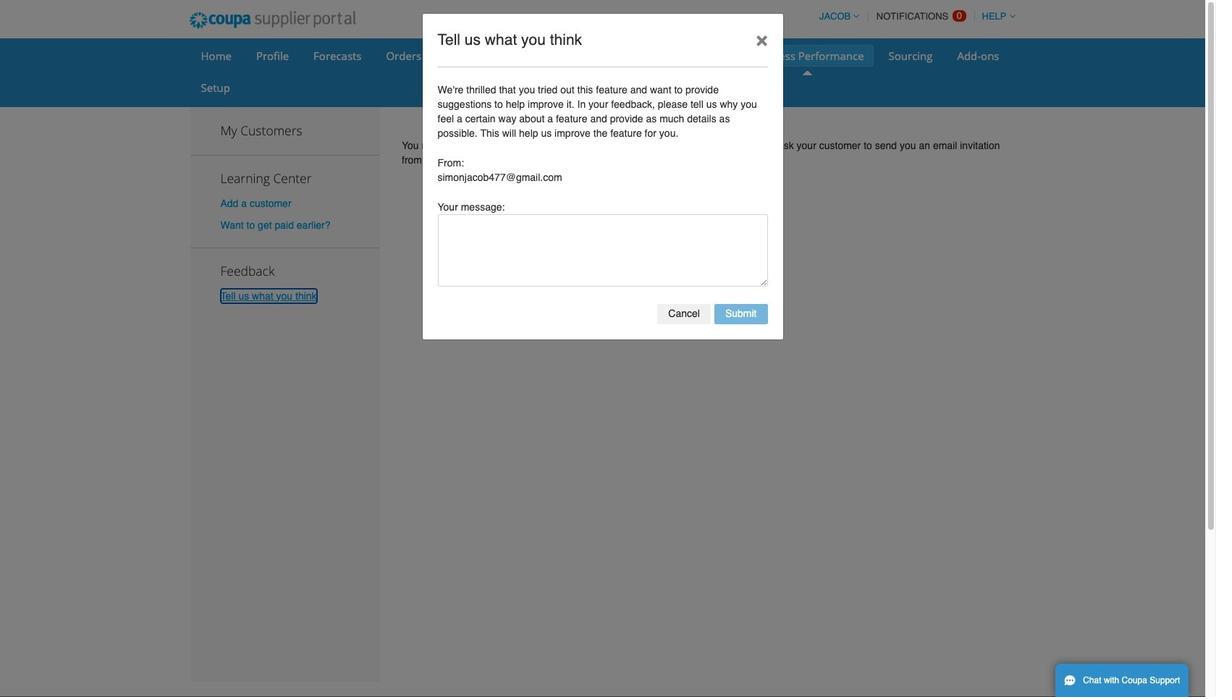Task type: locate. For each thing, give the bounding box(es) containing it.
None text field
[[438, 214, 768, 287]]

coupa supplier portal image
[[179, 2, 366, 38]]

dialog
[[422, 13, 784, 340]]



Task type: vqa. For each thing, say whether or not it's contained in the screenshot.
Account at the top left
no



